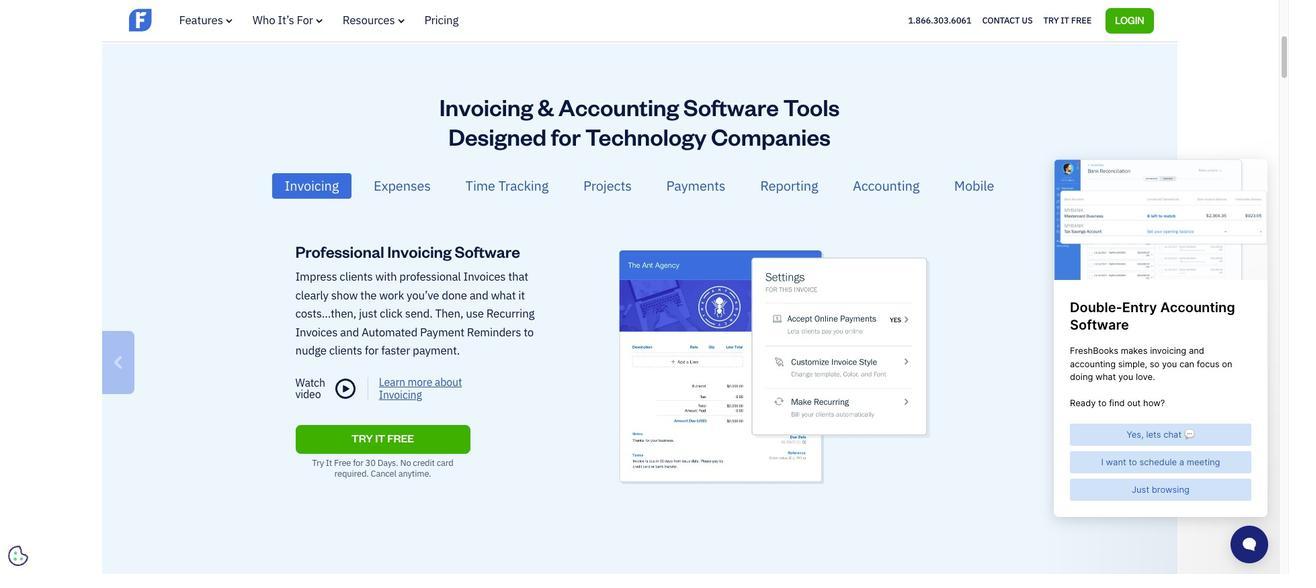 Task type: vqa. For each thing, say whether or not it's contained in the screenshot.
The
yes



Task type: describe. For each thing, give the bounding box(es) containing it.
payments link
[[654, 173, 738, 199]]

cookie consent banner dialog
[[10, 409, 212, 565]]

1 vertical spatial clients
[[329, 343, 362, 358]]

contact us link
[[983, 12, 1033, 29]]

who it's for link
[[253, 13, 323, 28]]

for inside 'try it free for 30 days. no credit card required. cancel anytime.'
[[353, 458, 364, 469]]

video
[[295, 388, 321, 402]]

payments
[[667, 177, 726, 194]]

invoicing inside invoicing & accounting software tools designed for technology companies
[[440, 92, 533, 122]]

invoicing inside learn more about invoicing
[[379, 389, 422, 402]]

impress clients with professional invoices that clearly show the work you've done and what it costs…then, just click send. then, use recurring invoices and automated payment reminders to nudge clients for faster payment.
[[295, 270, 535, 358]]

watch video
[[295, 376, 325, 402]]

tracking
[[498, 177, 549, 194]]

just
[[359, 307, 377, 321]]

try it free link
[[1044, 12, 1092, 29]]

technology
[[585, 122, 707, 151]]

mobile
[[955, 177, 995, 194]]

click
[[380, 307, 403, 321]]

card
[[437, 458, 454, 469]]

no
[[400, 458, 411, 469]]

send.
[[405, 307, 433, 321]]

credit
[[413, 458, 435, 469]]

try it free link
[[295, 426, 470, 455]]

try it free
[[351, 432, 414, 446]]

1 horizontal spatial it
[[1061, 15, 1069, 26]]

clearly
[[295, 288, 329, 303]]

cookie preferences image
[[8, 547, 28, 567]]

done
[[442, 288, 467, 303]]

1.866.303.6061 link
[[908, 15, 972, 26]]

use
[[466, 307, 484, 321]]

30
[[365, 458, 376, 469]]

expenses
[[374, 177, 431, 194]]

reporting link
[[748, 173, 831, 199]]

anytime.
[[399, 468, 431, 480]]

pricing
[[425, 13, 459, 28]]

it's
[[278, 13, 294, 28]]

required.
[[334, 468, 369, 480]]

time tracking link
[[453, 173, 562, 199]]

impress
[[295, 270, 337, 285]]

1 vertical spatial software
[[455, 241, 520, 262]]

it
[[375, 432, 385, 446]]

faster
[[381, 343, 410, 358]]

it
[[326, 458, 332, 469]]

contact
[[983, 15, 1020, 26]]

accounting inside invoicing & accounting software tools designed for technology companies
[[559, 92, 679, 122]]

try
[[351, 432, 373, 446]]

the
[[360, 288, 377, 303]]

invoicing link
[[272, 173, 352, 199]]

professional invoicing software
[[295, 241, 520, 262]]

1.866.303.6061
[[908, 15, 972, 26]]

features
[[179, 13, 223, 28]]

days.
[[378, 458, 398, 469]]

&
[[538, 92, 554, 122]]

projects
[[584, 177, 632, 194]]

features link
[[179, 13, 232, 28]]

to
[[524, 325, 534, 340]]

watch
[[295, 376, 325, 390]]

show
[[331, 288, 358, 303]]

reporting
[[760, 177, 818, 194]]

0 vertical spatial invoices
[[464, 270, 506, 285]]

automated
[[362, 325, 418, 340]]

costs…then,
[[295, 307, 356, 321]]

work
[[379, 288, 404, 303]]

free for it
[[334, 458, 351, 469]]



Task type: locate. For each thing, give the bounding box(es) containing it.
and up use in the bottom left of the page
[[470, 288, 489, 303]]

us
[[1022, 15, 1033, 26]]

learn more about invoicing
[[379, 376, 462, 402]]

try for try it free
[[1044, 15, 1059, 26]]

invoices up the what
[[464, 270, 506, 285]]

1 horizontal spatial software
[[684, 92, 779, 122]]

what
[[491, 288, 516, 303]]

1 horizontal spatial accounting
[[853, 177, 920, 194]]

try left 'it'
[[312, 458, 324, 469]]

free for it
[[1071, 15, 1092, 26]]

invoices
[[464, 270, 506, 285], [295, 325, 338, 340]]

0 horizontal spatial and
[[340, 325, 359, 340]]

0 vertical spatial accounting
[[559, 92, 679, 122]]

try it free for 30 days. no credit card required. cancel anytime.
[[312, 458, 454, 480]]

more
[[408, 376, 432, 389]]

0 vertical spatial it
[[1061, 15, 1069, 26]]

invoicing image
[[564, 235, 984, 499]]

2 horizontal spatial for
[[551, 122, 581, 151]]

pricing link
[[425, 13, 459, 28]]

clients right nudge
[[329, 343, 362, 358]]

accounting inside 'link'
[[853, 177, 920, 194]]

1 vertical spatial invoices
[[295, 325, 338, 340]]

that
[[508, 270, 528, 285]]

for left 30
[[353, 458, 364, 469]]

1 horizontal spatial free
[[1071, 15, 1092, 26]]

recurring
[[487, 307, 535, 321]]

you've
[[407, 288, 439, 303]]

cancel
[[371, 468, 397, 480]]

resources
[[343, 13, 395, 28]]

for
[[551, 122, 581, 151], [365, 343, 379, 358], [353, 458, 364, 469]]

learn more about invoicing link
[[368, 376, 489, 402]]

for inside impress clients with professional invoices that clearly show the work you've done and what it costs…then, just click send. then, use recurring invoices and automated payment reminders to nudge clients for faster payment.
[[365, 343, 379, 358]]

0 vertical spatial try
[[1044, 15, 1059, 26]]

0 horizontal spatial for
[[353, 458, 364, 469]]

1 vertical spatial free
[[334, 458, 351, 469]]

and down just
[[340, 325, 359, 340]]

try inside try it free link
[[1044, 15, 1059, 26]]

0 vertical spatial for
[[551, 122, 581, 151]]

free
[[387, 432, 414, 446]]

freshbooks logo image
[[129, 7, 233, 33]]

designed
[[449, 122, 547, 151]]

time
[[466, 177, 495, 194]]

resources link
[[343, 13, 404, 28]]

free inside try it free link
[[1071, 15, 1092, 26]]

time tracking
[[466, 177, 549, 194]]

about
[[435, 376, 462, 389]]

0 horizontal spatial accounting
[[559, 92, 679, 122]]

invoicing inside "link"
[[285, 177, 339, 194]]

1 vertical spatial for
[[365, 343, 379, 358]]

0 horizontal spatial invoices
[[295, 325, 338, 340]]

accounting
[[559, 92, 679, 122], [853, 177, 920, 194]]

1 horizontal spatial try
[[1044, 15, 1059, 26]]

then,
[[435, 307, 463, 321]]

for inside invoicing & accounting software tools designed for technology companies
[[551, 122, 581, 151]]

professional
[[295, 241, 384, 262]]

login link
[[1106, 8, 1154, 33]]

it inside impress clients with professional invoices that clearly show the work you've done and what it costs…then, just click send. then, use recurring invoices and automated payment reminders to nudge clients for faster payment.
[[518, 288, 525, 303]]

it
[[1061, 15, 1069, 26], [518, 288, 525, 303]]

try inside 'try it free for 30 days. no credit card required. cancel anytime.'
[[312, 458, 324, 469]]

expenses link
[[361, 173, 444, 199]]

0 horizontal spatial free
[[334, 458, 351, 469]]

who it's for
[[253, 13, 313, 28]]

1 vertical spatial it
[[518, 288, 525, 303]]

payment
[[420, 325, 464, 340]]

and
[[470, 288, 489, 303], [340, 325, 359, 340]]

free left login
[[1071, 15, 1092, 26]]

0 vertical spatial and
[[470, 288, 489, 303]]

0 vertical spatial free
[[1071, 15, 1092, 26]]

software inside invoicing & accounting software tools designed for technology companies
[[684, 92, 779, 122]]

companies
[[711, 122, 831, 151]]

try
[[1044, 15, 1059, 26], [312, 458, 324, 469]]

2 vertical spatial for
[[353, 458, 364, 469]]

0 horizontal spatial software
[[455, 241, 520, 262]]

0 vertical spatial clients
[[340, 270, 373, 285]]

clients up show in the left of the page
[[340, 270, 373, 285]]

1 vertical spatial and
[[340, 325, 359, 340]]

projects link
[[571, 173, 645, 199]]

0 vertical spatial software
[[684, 92, 779, 122]]

try right us on the top right
[[1044, 15, 1059, 26]]

tools
[[784, 92, 840, 122]]

who
[[253, 13, 275, 28]]

accounting link
[[840, 173, 933, 199]]

1 vertical spatial try
[[312, 458, 324, 469]]

1 vertical spatial accounting
[[853, 177, 920, 194]]

1 horizontal spatial invoices
[[464, 270, 506, 285]]

reminders
[[467, 325, 521, 340]]

nudge
[[295, 343, 327, 358]]

mobile link
[[942, 173, 1007, 199]]

free inside 'try it free for 30 days. no credit card required. cancel anytime.'
[[334, 458, 351, 469]]

1 horizontal spatial and
[[470, 288, 489, 303]]

contact us
[[983, 15, 1033, 26]]

it right us on the top right
[[1061, 15, 1069, 26]]

for left the 'faster'
[[365, 343, 379, 358]]

free
[[1071, 15, 1092, 26], [334, 458, 351, 469]]

invoicing & accounting software tools designed for technology companies
[[440, 92, 840, 151]]

login
[[1115, 14, 1145, 26]]

0 horizontal spatial it
[[518, 288, 525, 303]]

try for try it free for 30 days. no credit card required. cancel anytime.
[[312, 458, 324, 469]]

with
[[375, 270, 397, 285]]

it right the what
[[518, 288, 525, 303]]

free right 'it'
[[334, 458, 351, 469]]

0 horizontal spatial try
[[312, 458, 324, 469]]

software
[[684, 92, 779, 122], [455, 241, 520, 262]]

invoices up nudge
[[295, 325, 338, 340]]

payment.
[[413, 343, 460, 358]]

for
[[297, 13, 313, 28]]

professional
[[400, 270, 461, 285]]

learn
[[379, 376, 405, 389]]

try it free
[[1044, 15, 1092, 26]]

for up "projects" link
[[551, 122, 581, 151]]

1 horizontal spatial for
[[365, 343, 379, 358]]



